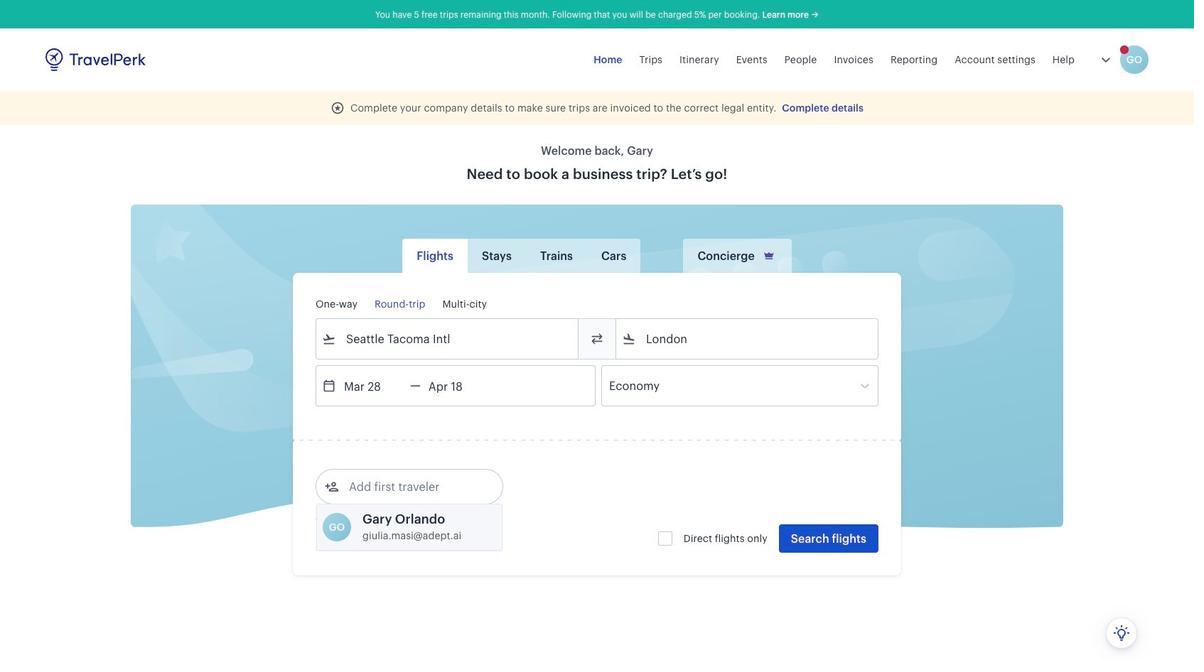 Task type: locate. For each thing, give the bounding box(es) containing it.
From search field
[[336, 328, 559, 350]]



Task type: describe. For each thing, give the bounding box(es) containing it.
Add first traveler search field
[[339, 476, 487, 498]]

Depart text field
[[336, 366, 410, 406]]

To search field
[[636, 328, 859, 350]]

Return text field
[[421, 366, 495, 406]]



